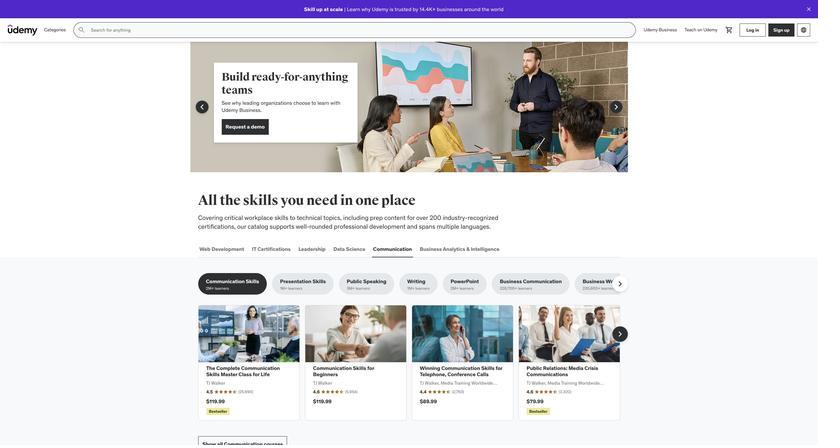 Task type: describe. For each thing, give the bounding box(es) containing it.
business left teach
[[659, 27, 677, 33]]

need
[[306, 192, 338, 209]]

log in link
[[740, 24, 766, 37]]

industry-
[[443, 214, 468, 222]]

udemy image
[[8, 24, 38, 36]]

demo
[[251, 124, 265, 130]]

3m+
[[347, 286, 355, 291]]

web
[[199, 246, 210, 252]]

business.
[[239, 107, 262, 113]]

business for business communication 326,700+ learners
[[500, 278, 522, 285]]

learners inside powerpoint 2m+ learners
[[460, 286, 474, 291]]

learners for business communication
[[518, 286, 532, 291]]

business analytics & intelligence button
[[418, 241, 501, 257]]

winning communication skills for telephone, conference calls link
[[420, 365, 502, 378]]

learners for public speaking
[[356, 286, 370, 291]]

1m+ inside presentation skills 1m+ learners
[[280, 286, 287, 291]]

it
[[252, 246, 256, 252]]

categories
[[44, 27, 66, 33]]

sign up link
[[768, 24, 795, 37]]

master
[[221, 371, 237, 378]]

supports
[[270, 223, 294, 230]]

14.4k+
[[419, 6, 436, 12]]

&
[[466, 246, 470, 252]]

businesses
[[437, 6, 463, 12]]

up for sign
[[784, 27, 790, 33]]

learn
[[318, 100, 329, 106]]

1 vertical spatial the
[[220, 192, 240, 209]]

previous image
[[197, 102, 207, 112]]

2 next image from the top
[[615, 329, 625, 340]]

winning communication skills for telephone, conference calls
[[420, 365, 502, 378]]

all
[[198, 192, 217, 209]]

Search for anything text field
[[90, 24, 628, 36]]

communication skills 2m+ learners
[[206, 278, 259, 291]]

presentation
[[280, 278, 311, 285]]

choose a language image
[[800, 27, 807, 33]]

2m+ inside powerpoint 2m+ learners
[[451, 286, 459, 291]]

development
[[212, 246, 244, 252]]

sign
[[773, 27, 783, 33]]

skill up at scale | learn why udemy is trusted by 14.4k+ businesses around the world
[[304, 6, 504, 12]]

public for public speaking 3m+ learners
[[347, 278, 362, 285]]

request a demo link
[[222, 119, 269, 135]]

languages.
[[461, 223, 491, 230]]

scale
[[330, 6, 343, 12]]

well-
[[296, 223, 309, 230]]

request
[[226, 124, 246, 130]]

web development button
[[198, 241, 245, 257]]

recognized
[[468, 214, 498, 222]]

web development
[[199, 246, 244, 252]]

request a demo
[[226, 124, 265, 130]]

media
[[569, 365, 583, 372]]

writing inside business writing 235,600+ learners
[[606, 278, 624, 285]]

skill
[[304, 6, 315, 12]]

one
[[355, 192, 379, 209]]

leading
[[242, 100, 260, 106]]

certifications
[[257, 246, 291, 252]]

prep
[[370, 214, 383, 222]]

1 horizontal spatial in
[[755, 27, 759, 33]]

speaking
[[363, 278, 386, 285]]

including
[[343, 214, 369, 222]]

skills inside winning communication skills for telephone, conference calls
[[481, 365, 495, 372]]

log in
[[746, 27, 759, 33]]

sign up
[[773, 27, 790, 33]]

content
[[384, 214, 406, 222]]

you
[[281, 192, 304, 209]]

235,600+
[[583, 286, 600, 291]]

rounded
[[309, 223, 332, 230]]

2m+ inside communication skills 2m+ learners
[[206, 286, 214, 291]]

it certifications
[[252, 246, 291, 252]]

1 vertical spatial in
[[340, 192, 353, 209]]

communication inside business communication 326,700+ learners
[[523, 278, 562, 285]]

it certifications button
[[251, 241, 292, 257]]

catalog
[[248, 223, 268, 230]]

public relations: media crisis communications link
[[527, 365, 598, 378]]

business writing 235,600+ learners
[[583, 278, 624, 291]]

to inside build ready-for-anything teams see why leading organizations choose to learn with udemy business.
[[311, 100, 316, 106]]

science
[[346, 246, 365, 252]]

analytics
[[443, 246, 465, 252]]

communication skills for beginners
[[313, 365, 374, 378]]

skills for communication skills for beginners
[[353, 365, 366, 372]]

our
[[237, 223, 246, 230]]

see
[[222, 100, 231, 106]]

and
[[407, 223, 417, 230]]

crisis
[[585, 365, 598, 372]]

powerpoint
[[451, 278, 479, 285]]

for inside communication skills for beginners
[[367, 365, 374, 372]]

workplace
[[244, 214, 273, 222]]

telephone,
[[420, 371, 446, 378]]

build
[[222, 70, 250, 84]]

submit search image
[[78, 26, 86, 34]]

on
[[697, 27, 702, 33]]



Task type: vqa. For each thing, say whether or not it's contained in the screenshot.
7th learners from right
yes



Task type: locate. For each thing, give the bounding box(es) containing it.
learners inside business communication 326,700+ learners
[[518, 286, 532, 291]]

business up "235,600+"
[[583, 278, 605, 285]]

the left world
[[482, 6, 489, 12]]

teams
[[222, 83, 253, 97]]

up left at at top left
[[316, 6, 323, 12]]

1 vertical spatial next image
[[615, 329, 625, 340]]

udemy business
[[644, 27, 677, 33]]

the complete communication skills master class for life
[[206, 365, 280, 378]]

1 vertical spatial public
[[527, 365, 542, 372]]

covering critical workplace skills to technical topics, including prep content for over 200 industry-recognized certifications, our catalog supports well-rounded professional development and spans multiple languages.
[[198, 214, 498, 230]]

why for teams
[[232, 100, 241, 106]]

writing inside writing 1m+ learners
[[407, 278, 425, 285]]

326,700+
[[500, 286, 517, 291]]

business inside button
[[420, 246, 442, 252]]

for inside the complete communication skills master class for life
[[253, 371, 260, 378]]

log
[[746, 27, 754, 33]]

leadership button
[[297, 241, 327, 257]]

multiple
[[437, 223, 459, 230]]

business inside business communication 326,700+ learners
[[500, 278, 522, 285]]

0 horizontal spatial in
[[340, 192, 353, 209]]

communication inside winning communication skills for telephone, conference calls
[[441, 365, 480, 372]]

public relations: media crisis communications
[[527, 365, 598, 378]]

life
[[261, 371, 270, 378]]

1 horizontal spatial public
[[527, 365, 542, 372]]

beginners
[[313, 371, 338, 378]]

1 horizontal spatial 2m+
[[451, 286, 459, 291]]

1 vertical spatial up
[[784, 27, 790, 33]]

complete
[[216, 365, 240, 372]]

0 horizontal spatial why
[[232, 100, 241, 106]]

skills inside communication skills for beginners
[[353, 365, 366, 372]]

business for business analytics & intelligence
[[420, 246, 442, 252]]

in up 'including'
[[340, 192, 353, 209]]

learners for business writing
[[601, 286, 615, 291]]

organizations
[[261, 100, 292, 106]]

1 writing from the left
[[407, 278, 425, 285]]

0 vertical spatial up
[[316, 6, 323, 12]]

2m+
[[206, 286, 214, 291], [451, 286, 459, 291]]

6 learners from the left
[[518, 286, 532, 291]]

why
[[361, 6, 371, 12], [232, 100, 241, 106]]

place
[[381, 192, 416, 209]]

1 next image from the top
[[615, 279, 625, 289]]

learners
[[215, 286, 229, 291], [288, 286, 302, 291], [356, 286, 370, 291], [415, 286, 430, 291], [460, 286, 474, 291], [518, 286, 532, 291], [601, 286, 615, 291]]

1 vertical spatial to
[[290, 214, 295, 222]]

learners inside writing 1m+ learners
[[415, 286, 430, 291]]

close image
[[806, 6, 812, 12]]

the complete communication skills master class for life link
[[206, 365, 280, 378]]

0 horizontal spatial public
[[347, 278, 362, 285]]

learners inside public speaking 3m+ learners
[[356, 286, 370, 291]]

communication skills for beginners link
[[313, 365, 374, 378]]

learn
[[347, 6, 360, 12]]

data science button
[[332, 241, 367, 257]]

carousel element
[[190, 42, 628, 172], [198, 305, 628, 421]]

carousel element containing build ready-for-anything teams
[[190, 42, 628, 172]]

skills for communication skills 2m+ learners
[[246, 278, 259, 285]]

up inside 'link'
[[784, 27, 790, 33]]

7 learners from the left
[[601, 286, 615, 291]]

skills up supports
[[274, 214, 288, 222]]

1 horizontal spatial writing
[[606, 278, 624, 285]]

learners for presentation skills
[[288, 286, 302, 291]]

topic filters element
[[198, 273, 632, 295]]

0 vertical spatial next image
[[615, 279, 625, 289]]

conference
[[447, 371, 476, 378]]

next image
[[611, 102, 621, 112]]

next image inside topic filters element
[[615, 279, 625, 289]]

4 learners from the left
[[415, 286, 430, 291]]

build ready-for-anything teams see why leading organizations choose to learn with udemy business.
[[222, 70, 348, 113]]

3 learners from the left
[[356, 286, 370, 291]]

writing
[[407, 278, 425, 285], [606, 278, 624, 285]]

development
[[369, 223, 406, 230]]

winning
[[420, 365, 440, 372]]

communication
[[373, 246, 412, 252], [206, 278, 245, 285], [523, 278, 562, 285], [241, 365, 280, 372], [313, 365, 352, 372], [441, 365, 480, 372]]

a
[[247, 124, 250, 130]]

trusted
[[395, 6, 411, 12]]

shopping cart with 0 items image
[[725, 26, 733, 34]]

5 learners from the left
[[460, 286, 474, 291]]

the
[[206, 365, 215, 372]]

teach
[[685, 27, 696, 33]]

teach on udemy
[[685, 27, 718, 33]]

business up '326,700+'
[[500, 278, 522, 285]]

1 vertical spatial carousel element
[[198, 305, 628, 421]]

up for skill
[[316, 6, 323, 12]]

0 vertical spatial carousel element
[[190, 42, 628, 172]]

business
[[659, 27, 677, 33], [420, 246, 442, 252], [500, 278, 522, 285], [583, 278, 605, 285]]

at
[[324, 6, 329, 12]]

carousel element containing the complete communication skills master class for life
[[198, 305, 628, 421]]

2 writing from the left
[[606, 278, 624, 285]]

0 vertical spatial public
[[347, 278, 362, 285]]

all the skills you need in one place
[[198, 192, 416, 209]]

communication inside button
[[373, 246, 412, 252]]

communication inside communication skills for beginners
[[313, 365, 352, 372]]

for inside winning communication skills for telephone, conference calls
[[496, 365, 502, 372]]

why for |
[[361, 6, 371, 12]]

business down spans
[[420, 246, 442, 252]]

udemy business link
[[640, 22, 681, 38]]

skills inside communication skills 2m+ learners
[[246, 278, 259, 285]]

around
[[464, 6, 481, 12]]

to up supports
[[290, 214, 295, 222]]

leadership
[[299, 246, 326, 252]]

for inside covering critical workplace skills to technical topics, including prep content for over 200 industry-recognized certifications, our catalog supports well-rounded professional development and spans multiple languages.
[[407, 214, 415, 222]]

0 horizontal spatial to
[[290, 214, 295, 222]]

why right see at the left
[[232, 100, 241, 106]]

data science
[[333, 246, 365, 252]]

up right sign
[[784, 27, 790, 33]]

by
[[413, 6, 418, 12]]

ready-
[[252, 70, 284, 84]]

why inside build ready-for-anything teams see why leading organizations choose to learn with udemy business.
[[232, 100, 241, 106]]

writing 1m+ learners
[[407, 278, 430, 291]]

critical
[[224, 214, 243, 222]]

up
[[316, 6, 323, 12], [784, 27, 790, 33]]

categories button
[[40, 22, 70, 38]]

the
[[482, 6, 489, 12], [220, 192, 240, 209]]

to inside covering critical workplace skills to technical topics, including prep content for over 200 industry-recognized certifications, our catalog supports well-rounded professional development and spans multiple languages.
[[290, 214, 295, 222]]

1 2m+ from the left
[[206, 286, 214, 291]]

0 vertical spatial why
[[361, 6, 371, 12]]

public speaking 3m+ learners
[[347, 278, 386, 291]]

public left relations:
[[527, 365, 542, 372]]

0 horizontal spatial writing
[[407, 278, 425, 285]]

0 vertical spatial the
[[482, 6, 489, 12]]

2 2m+ from the left
[[451, 286, 459, 291]]

communications
[[527, 371, 568, 378]]

covering
[[198, 214, 223, 222]]

2 1m+ from the left
[[407, 286, 415, 291]]

public inside public speaking 3m+ learners
[[347, 278, 362, 285]]

relations:
[[543, 365, 567, 372]]

communication inside the complete communication skills master class for life
[[241, 365, 280, 372]]

0 horizontal spatial 1m+
[[280, 286, 287, 291]]

200
[[430, 214, 441, 222]]

business communication 326,700+ learners
[[500, 278, 562, 291]]

the up the critical
[[220, 192, 240, 209]]

skills inside presentation skills 1m+ learners
[[313, 278, 326, 285]]

1 1m+ from the left
[[280, 286, 287, 291]]

1m+
[[280, 286, 287, 291], [407, 286, 415, 291]]

1 horizontal spatial why
[[361, 6, 371, 12]]

business analytics & intelligence
[[420, 246, 499, 252]]

topics,
[[323, 214, 342, 222]]

in
[[755, 27, 759, 33], [340, 192, 353, 209]]

public up 3m+
[[347, 278, 362, 285]]

public inside public relations: media crisis communications
[[527, 365, 542, 372]]

certifications,
[[198, 223, 236, 230]]

0 vertical spatial skills
[[243, 192, 278, 209]]

learners inside communication skills 2m+ learners
[[215, 286, 229, 291]]

anything
[[303, 70, 348, 84]]

data
[[333, 246, 345, 252]]

1 vertical spatial skills
[[274, 214, 288, 222]]

business for business writing 235,600+ learners
[[583, 278, 605, 285]]

0 vertical spatial in
[[755, 27, 759, 33]]

1m+ inside writing 1m+ learners
[[407, 286, 415, 291]]

calls
[[477, 371, 489, 378]]

presentation skills 1m+ learners
[[280, 278, 326, 291]]

business inside business writing 235,600+ learners
[[583, 278, 605, 285]]

next image
[[615, 279, 625, 289], [615, 329, 625, 340]]

public for public relations: media crisis communications
[[527, 365, 542, 372]]

in right log
[[755, 27, 759, 33]]

to left learn
[[311, 100, 316, 106]]

learners for communication skills
[[215, 286, 229, 291]]

skills up workplace
[[243, 192, 278, 209]]

1 learners from the left
[[215, 286, 229, 291]]

skills inside the complete communication skills master class for life
[[206, 371, 220, 378]]

public
[[347, 278, 362, 285], [527, 365, 542, 372]]

to
[[311, 100, 316, 106], [290, 214, 295, 222]]

2 learners from the left
[[288, 286, 302, 291]]

communication inside communication skills 2m+ learners
[[206, 278, 245, 285]]

with
[[330, 100, 340, 106]]

0 horizontal spatial up
[[316, 6, 323, 12]]

choose
[[293, 100, 310, 106]]

1 vertical spatial why
[[232, 100, 241, 106]]

0 horizontal spatial the
[[220, 192, 240, 209]]

learners inside business writing 235,600+ learners
[[601, 286, 615, 291]]

0 horizontal spatial 2m+
[[206, 286, 214, 291]]

skills for presentation skills 1m+ learners
[[313, 278, 326, 285]]

1 horizontal spatial up
[[784, 27, 790, 33]]

learners inside presentation skills 1m+ learners
[[288, 286, 302, 291]]

1 horizontal spatial to
[[311, 100, 316, 106]]

powerpoint 2m+ learners
[[451, 278, 479, 291]]

udemy
[[372, 6, 388, 12], [644, 27, 658, 33], [703, 27, 718, 33], [222, 107, 238, 113]]

udemy inside build ready-for-anything teams see why leading organizations choose to learn with udemy business.
[[222, 107, 238, 113]]

spans
[[419, 223, 435, 230]]

0 vertical spatial to
[[311, 100, 316, 106]]

1 horizontal spatial 1m+
[[407, 286, 415, 291]]

why right the learn
[[361, 6, 371, 12]]

skills inside covering critical workplace skills to technical topics, including prep content for over 200 industry-recognized certifications, our catalog supports well-rounded professional development and spans multiple languages.
[[274, 214, 288, 222]]

communication button
[[372, 241, 413, 257]]

1 horizontal spatial the
[[482, 6, 489, 12]]



